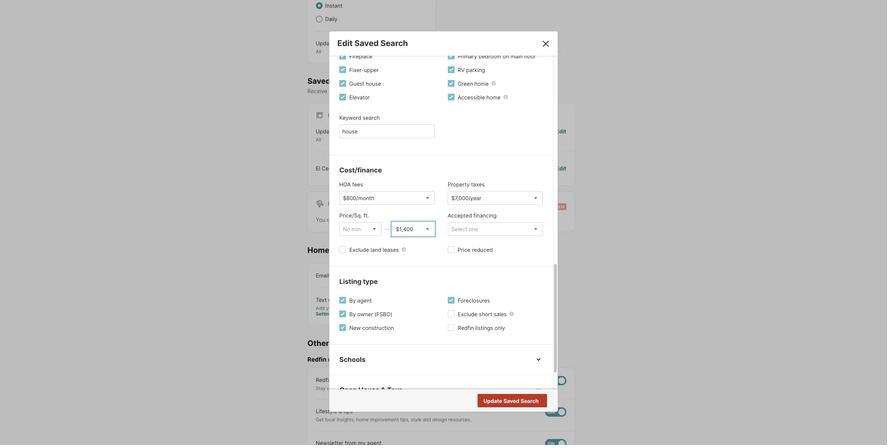 Task type: vqa. For each thing, say whether or not it's contained in the screenshot.
LOCAL on the left bottom
yes



Task type: locate. For each thing, give the bounding box(es) containing it.
ft.
[[364, 212, 369, 219]]

on inside redfin news stay up to date on redfin's tools and features, how to buy or sell a home, and connect with an agent.
[[351, 386, 357, 392]]

style
[[411, 418, 422, 423]]

other emails
[[308, 339, 356, 348]]

update down daily option
[[316, 40, 335, 47]]

for for for sale
[[328, 112, 339, 119]]

update types all down the daily
[[316, 40, 350, 54]]

2 horizontal spatial on
[[503, 53, 509, 60]]

2 vertical spatial redfin
[[316, 377, 332, 384]]

1 horizontal spatial &
[[381, 387, 386, 395]]

update down for sale
[[316, 128, 335, 135]]

redfin inside edit saved search dialog
[[458, 325, 474, 332]]

your inside saved searches receive timely notifications based on your preferred search filters.
[[403, 88, 414, 95]]

1 update types all from the top
[[316, 40, 350, 54]]

accepted financing
[[448, 212, 497, 219]]

taxes
[[471, 181, 485, 188]]

tours
[[331, 246, 351, 255]]

connect
[[488, 386, 506, 392]]

0 horizontal spatial to
[[334, 386, 339, 392]]

1 vertical spatial edit button
[[556, 165, 567, 173]]

2 vertical spatial update
[[484, 398, 503, 405]]

redfin left listings
[[458, 325, 474, 332]]

1 by from the top
[[350, 298, 356, 304]]

1 types from the top
[[336, 40, 350, 47]]

1 horizontal spatial on
[[395, 88, 402, 95]]

for rent
[[328, 201, 354, 207]]

green
[[458, 80, 473, 87]]

and right tools
[[389, 386, 397, 392]]

1 vertical spatial for
[[328, 201, 339, 207]]

searches
[[333, 76, 368, 86], [372, 217, 396, 224]]

edit saved search dialog
[[330, 0, 558, 436]]

0 horizontal spatial &
[[339, 409, 342, 416]]

your up the settings
[[326, 306, 336, 311]]

accessible
[[458, 94, 485, 101]]

home tours
[[308, 246, 351, 255]]

and right style
[[423, 418, 431, 423]]

1 horizontal spatial searches
[[372, 217, 396, 224]]

fees
[[353, 181, 363, 188]]

updates
[[328, 357, 352, 364]]

1 vertical spatial home
[[487, 94, 501, 101]]

0 vertical spatial all
[[316, 49, 321, 54]]

1 horizontal spatial to
[[430, 386, 434, 392]]

search up e.g. office, balcony, modern text box
[[363, 115, 380, 121]]

1 vertical spatial types
[[336, 128, 350, 135]]

1 vertical spatial by
[[350, 311, 356, 318]]

rent
[[340, 201, 354, 207]]

by up add your phone number in
[[350, 298, 356, 304]]

new
[[350, 325, 361, 332]]

(fsbo)
[[375, 311, 393, 318]]

0 vertical spatial search
[[381, 38, 408, 48]]

1 vertical spatial on
[[395, 88, 402, 95]]

open house & tour link
[[340, 386, 543, 396]]

guest
[[350, 80, 365, 87]]

to right up
[[334, 386, 339, 392]]

0 horizontal spatial search
[[381, 38, 408, 48]]

home
[[475, 80, 489, 87], [487, 94, 501, 101], [357, 418, 369, 423]]

2 for from the top
[[328, 201, 339, 207]]

types up the fireplace
[[336, 40, 350, 47]]

on inside saved searches receive timely notifications based on your preferred search filters.
[[395, 88, 402, 95]]

emails
[[331, 339, 356, 348]]

None checkbox
[[545, 408, 567, 418], [545, 440, 567, 446], [545, 408, 567, 418], [545, 440, 567, 446]]

for left rent
[[328, 201, 339, 207]]

exclude for exclude land leases
[[350, 247, 369, 254]]

other
[[308, 339, 329, 348]]

lifestyle & tips get local insights, home improvement tips, style and design resources.
[[316, 409, 472, 423]]

& left tour on the bottom left
[[381, 387, 386, 395]]

0 vertical spatial searches
[[333, 76, 368, 86]]

0 vertical spatial by
[[350, 298, 356, 304]]

news
[[334, 377, 347, 384]]

2 to from the left
[[430, 386, 434, 392]]

buy
[[436, 386, 444, 392]]

you
[[316, 217, 325, 224]]

on right based
[[395, 88, 402, 95]]

list box
[[340, 191, 435, 205], [448, 191, 543, 205], [340, 222, 382, 236], [392, 222, 435, 236], [448, 222, 543, 236]]

for for for rent
[[328, 201, 339, 207]]

2 types from the top
[[336, 128, 350, 135]]

el cerrito test 1
[[316, 165, 356, 172]]

bedroom
[[479, 53, 502, 60]]

saved right "create"
[[355, 217, 371, 224]]

1 vertical spatial &
[[339, 409, 342, 416]]

types down keyword at the left
[[336, 128, 350, 135]]

searches up —
[[372, 217, 396, 224]]

update
[[316, 40, 335, 47], [316, 128, 335, 135], [484, 398, 503, 405]]

2 vertical spatial edit
[[556, 165, 567, 172]]

0 vertical spatial &
[[381, 387, 386, 395]]

exclude down foreclosures
[[458, 311, 478, 318]]

None checkbox
[[545, 377, 567, 386]]

schools
[[340, 356, 366, 364]]

list box down ft.
[[340, 222, 382, 236]]

home for green home
[[475, 80, 489, 87]]

0 vertical spatial update types all
[[316, 40, 350, 54]]

on
[[503, 53, 509, 60], [395, 88, 402, 95], [351, 386, 357, 392]]

redfin down other
[[308, 357, 327, 364]]

e.g. office, balcony, modern text field
[[343, 128, 432, 135]]

cerrito
[[322, 165, 339, 172]]

0 vertical spatial on
[[503, 53, 509, 60]]

1 all from the top
[[316, 49, 321, 54]]

list box down financing
[[448, 222, 543, 236]]

0 horizontal spatial exclude
[[350, 247, 369, 254]]

1 vertical spatial your
[[326, 306, 336, 311]]

search for edit saved search
[[381, 38, 408, 48]]

you can create saved searches while searching for rentals .
[[316, 217, 465, 224]]

1 vertical spatial search
[[363, 115, 380, 121]]

accepted
[[448, 212, 472, 219]]

open house & tour
[[340, 387, 402, 395]]

by down add your phone number in
[[350, 311, 356, 318]]

on left main
[[503, 53, 509, 60]]

number
[[353, 306, 369, 311]]

guest house
[[350, 80, 381, 87]]

2 vertical spatial home
[[357, 418, 369, 423]]

1 vertical spatial redfin
[[308, 357, 327, 364]]

1 edit button from the top
[[556, 128, 567, 143]]

and
[[389, 386, 397, 392], [479, 386, 487, 392], [423, 418, 431, 423]]

searches down fixer-
[[333, 76, 368, 86]]

0 horizontal spatial search
[[363, 115, 380, 121]]

0 vertical spatial redfin
[[458, 325, 474, 332]]

accessible home
[[458, 94, 501, 101]]

types
[[336, 40, 350, 47], [336, 128, 350, 135]]

1 vertical spatial exclude
[[458, 311, 478, 318]]

1 horizontal spatial your
[[403, 88, 414, 95]]

0 vertical spatial search
[[441, 88, 458, 95]]

search left filters.
[[441, 88, 458, 95]]

redfin inside redfin news stay up to date on redfin's tools and features, how to buy or sell a home, and connect with an agent.
[[316, 377, 332, 384]]

0 horizontal spatial searches
[[333, 76, 368, 86]]

your
[[403, 88, 414, 95], [326, 306, 336, 311]]

1 vertical spatial all
[[316, 137, 321, 143]]

& inside edit saved search dialog
[[381, 387, 386, 395]]

with
[[508, 386, 517, 392]]

no results button
[[504, 395, 546, 409]]

keyword search
[[340, 115, 380, 121]]

saved down with
[[504, 398, 520, 405]]

list box up you can create saved searches while searching for rentals .
[[340, 191, 435, 205]]

and inside the lifestyle & tips get local insights, home improvement tips, style and design resources.
[[423, 418, 431, 423]]

0 vertical spatial for
[[328, 112, 339, 119]]

& left tips
[[339, 409, 342, 416]]

all up el
[[316, 137, 321, 143]]

your left preferred
[[403, 88, 414, 95]]

search inside "button"
[[521, 398, 539, 405]]

search inside saved searches receive timely notifications based on your preferred search filters.
[[441, 88, 458, 95]]

home right insights,
[[357, 418, 369, 423]]

email
[[316, 273, 329, 279]]

update down connect
[[484, 398, 503, 405]]

main
[[511, 53, 523, 60]]

saved up receive
[[308, 76, 331, 86]]

exclude
[[350, 247, 369, 254], [458, 311, 478, 318]]

only
[[495, 325, 505, 332]]

1 for from the top
[[328, 112, 339, 119]]

0 vertical spatial your
[[403, 88, 414, 95]]

0 vertical spatial home
[[475, 80, 489, 87]]

1 horizontal spatial search
[[521, 398, 539, 405]]

and right home,
[[479, 386, 487, 392]]

Daily radio
[[316, 16, 323, 22]]

a
[[460, 386, 463, 392]]

rv parking
[[458, 67, 485, 73]]

listing type
[[340, 278, 378, 286]]

0 vertical spatial exclude
[[350, 247, 369, 254]]

1 horizontal spatial and
[[423, 418, 431, 423]]

1 horizontal spatial search
[[441, 88, 458, 95]]

text
[[316, 297, 327, 304]]

exclude short sales
[[458, 311, 507, 318]]

by for by owner (fsbo)
[[350, 311, 356, 318]]

list box right —
[[392, 222, 435, 236]]

get
[[316, 418, 324, 423]]

0 vertical spatial types
[[336, 40, 350, 47]]

account settings link
[[316, 306, 395, 317]]

redfin updates
[[308, 357, 352, 364]]

by agent
[[350, 298, 372, 304]]

0 horizontal spatial and
[[389, 386, 397, 392]]

on right date
[[351, 386, 357, 392]]

primary bedroom on main floor
[[458, 53, 536, 60]]

for left sale
[[328, 112, 339, 119]]

type
[[363, 278, 378, 286]]

edit saved search
[[338, 38, 408, 48]]

update types all down for sale
[[316, 128, 350, 143]]

list box up financing
[[448, 191, 543, 205]]

1 horizontal spatial exclude
[[458, 311, 478, 318]]

on inside edit saved search dialog
[[503, 53, 509, 60]]

edit
[[338, 38, 353, 48], [556, 128, 567, 135], [556, 165, 567, 172]]

0 vertical spatial edit button
[[556, 128, 567, 143]]

0 horizontal spatial your
[[326, 306, 336, 311]]

exclude left land
[[350, 247, 369, 254]]

saved up the fireplace
[[355, 38, 379, 48]]

0 horizontal spatial on
[[351, 386, 357, 392]]

redfin for redfin listings only
[[458, 325, 474, 332]]

1 vertical spatial search
[[521, 398, 539, 405]]

to left buy
[[430, 386, 434, 392]]

by
[[350, 298, 356, 304], [350, 311, 356, 318]]

saved inside saved searches receive timely notifications based on your preferred search filters.
[[308, 76, 331, 86]]

home right the accessible
[[487, 94, 501, 101]]

redfin up stay
[[316, 377, 332, 384]]

saved
[[355, 38, 379, 48], [308, 76, 331, 86], [355, 217, 371, 224], [504, 398, 520, 405]]

1 vertical spatial update types all
[[316, 128, 350, 143]]

owner
[[358, 311, 373, 318]]

home up the accessible home in the top of the page
[[475, 80, 489, 87]]

update types all
[[316, 40, 350, 54], [316, 128, 350, 143]]

all down daily option
[[316, 49, 321, 54]]

for
[[438, 217, 445, 224]]

0 vertical spatial edit
[[338, 38, 353, 48]]

by owner (fsbo)
[[350, 311, 393, 318]]

search
[[441, 88, 458, 95], [363, 115, 380, 121]]

agent.
[[525, 386, 539, 392]]

2 vertical spatial on
[[351, 386, 357, 392]]

2 by from the top
[[350, 311, 356, 318]]

redfin's
[[358, 386, 376, 392]]

on for searches
[[395, 88, 402, 95]]

all
[[316, 49, 321, 54], [316, 137, 321, 143]]

can
[[327, 217, 336, 224]]



Task type: describe. For each thing, give the bounding box(es) containing it.
in
[[371, 306, 375, 311]]

while
[[397, 217, 410, 224]]

parking
[[466, 67, 485, 73]]

redfin for redfin updates
[[308, 357, 327, 364]]

local
[[325, 418, 335, 423]]

text (sms)
[[316, 297, 344, 304]]

saved searches receive timely notifications based on your preferred search filters.
[[308, 76, 475, 95]]

.
[[464, 217, 465, 224]]

2 all from the top
[[316, 137, 321, 143]]

foreclosures
[[458, 298, 490, 304]]

home
[[308, 246, 330, 255]]

insights,
[[337, 418, 355, 423]]

for sale
[[328, 112, 353, 119]]

on for news
[[351, 386, 357, 392]]

1
[[353, 165, 356, 172]]

house
[[359, 387, 380, 395]]

sell
[[451, 386, 459, 392]]

list box for hoa fees
[[340, 191, 435, 205]]

green home
[[458, 80, 489, 87]]

fixer-upper
[[350, 67, 379, 73]]

tools
[[377, 386, 388, 392]]

2 update types all from the top
[[316, 128, 350, 143]]

lifestyle
[[316, 409, 337, 416]]

financing
[[474, 212, 497, 219]]

schools link
[[340, 355, 543, 365]]

home for accessible home
[[487, 94, 501, 101]]

construction
[[363, 325, 394, 332]]

searches inside saved searches receive timely notifications based on your preferred search filters.
[[333, 76, 368, 86]]

search for update saved search
[[521, 398, 539, 405]]

new construction
[[350, 325, 394, 332]]

edit inside dialog
[[338, 38, 353, 48]]

redfin news stay up to date on redfin's tools and features, how to buy or sell a home, and connect with an agent.
[[316, 377, 539, 392]]

agent
[[358, 298, 372, 304]]

home inside the lifestyle & tips get local insights, home improvement tips, style and design resources.
[[357, 418, 369, 423]]

list box for accepted financing
[[448, 222, 543, 236]]

update saved search button
[[478, 395, 547, 408]]

2 horizontal spatial and
[[479, 386, 487, 392]]

1 vertical spatial searches
[[372, 217, 396, 224]]

exclude land leases
[[350, 247, 399, 254]]

notifications
[[346, 88, 377, 95]]

leases
[[383, 247, 399, 254]]

account settings
[[316, 306, 395, 317]]

tips,
[[400, 418, 410, 423]]

primary
[[458, 53, 477, 60]]

cost/finance
[[340, 166, 382, 174]]

—
[[385, 226, 389, 232]]

add your phone number in
[[316, 306, 376, 311]]

search inside dialog
[[363, 115, 380, 121]]

listing
[[340, 278, 362, 286]]

& inside the lifestyle & tips get local insights, home improvement tips, style and design resources.
[[339, 409, 342, 416]]

land
[[371, 247, 382, 254]]

sale
[[340, 112, 353, 119]]

redfin listings only
[[458, 325, 505, 332]]

exclude for exclude short sales
[[458, 311, 478, 318]]

stay
[[316, 386, 326, 392]]

floor
[[524, 53, 536, 60]]

create
[[338, 217, 354, 224]]

0 vertical spatial update
[[316, 40, 335, 47]]

up
[[327, 386, 333, 392]]

by for by agent
[[350, 298, 356, 304]]

list box for property taxes
[[448, 191, 543, 205]]

edit saved search element
[[338, 38, 534, 48]]

no results
[[512, 399, 538, 405]]

searching
[[412, 217, 437, 224]]

improvement
[[370, 418, 399, 423]]

Instant radio
[[316, 2, 323, 9]]

property taxes
[[448, 181, 485, 188]]

keyword
[[340, 115, 361, 121]]

rentals
[[447, 217, 464, 224]]

saved inside update saved search "button"
[[504, 398, 520, 405]]

el
[[316, 165, 320, 172]]

results
[[521, 399, 538, 405]]

2 edit button from the top
[[556, 165, 567, 173]]

(sms)
[[328, 297, 344, 304]]

account
[[376, 306, 395, 311]]

price
[[458, 247, 471, 254]]

fixer-
[[350, 67, 364, 73]]

based
[[378, 88, 394, 95]]

tour
[[387, 387, 402, 395]]

how
[[419, 386, 429, 392]]

price/sq.
[[340, 212, 362, 219]]

1 to from the left
[[334, 386, 339, 392]]

open
[[340, 387, 357, 395]]

add
[[316, 306, 325, 311]]

reduced
[[472, 247, 493, 254]]

timely
[[329, 88, 344, 95]]

update inside "button"
[[484, 398, 503, 405]]

price/sq. ft.
[[340, 212, 369, 219]]

phone
[[337, 306, 351, 311]]

listings
[[476, 325, 493, 332]]

date
[[340, 386, 350, 392]]

1 vertical spatial update
[[316, 128, 335, 135]]

test
[[341, 165, 352, 172]]

resources.
[[449, 418, 472, 423]]

price reduced
[[458, 247, 493, 254]]

1 vertical spatial edit
[[556, 128, 567, 135]]

tips
[[344, 409, 353, 416]]

hoa fees
[[340, 181, 363, 188]]



